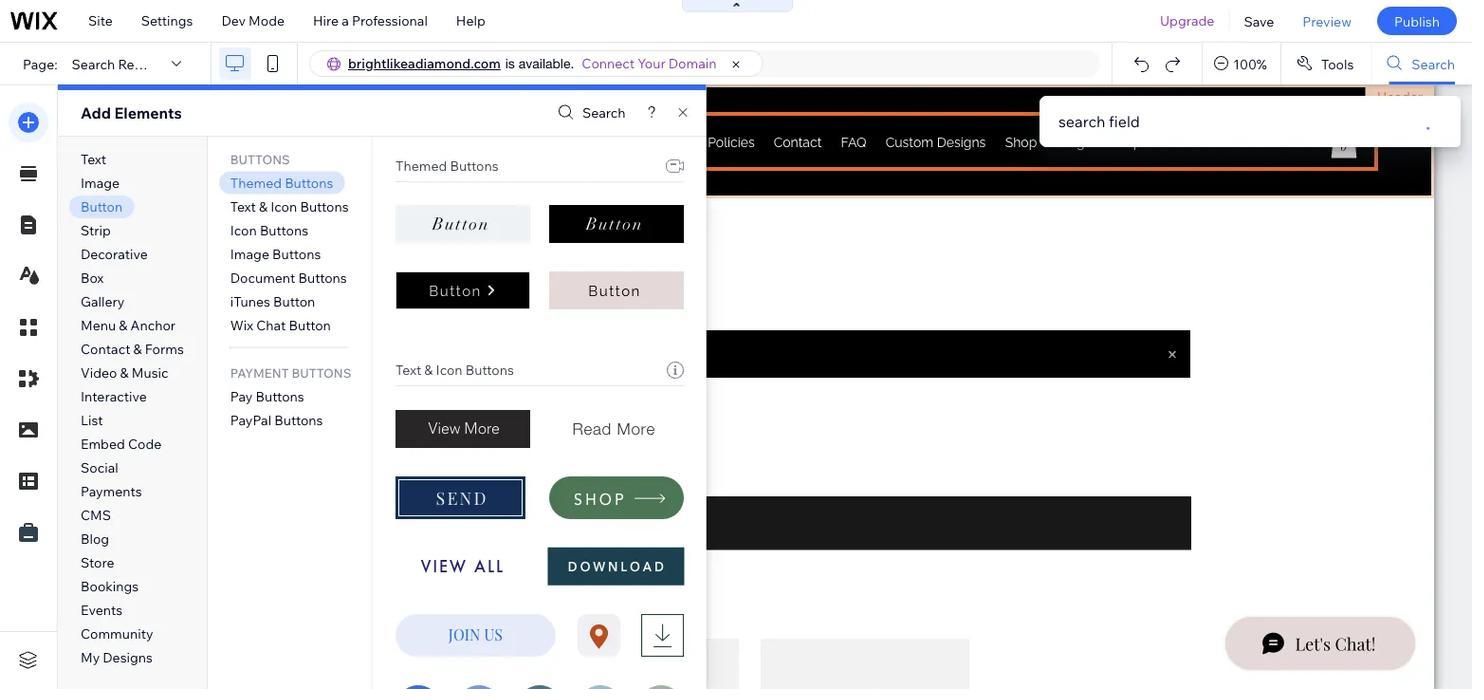 Task type: vqa. For each thing, say whether or not it's contained in the screenshot.
1st in from right
no



Task type: describe. For each thing, give the bounding box(es) containing it.
columns
[[314, 211, 369, 227]]

designs
[[103, 649, 153, 666]]

text & icon buttons
[[395, 362, 514, 378]]

my
[[81, 649, 100, 666]]

change
[[400, 211, 448, 227]]

your
[[638, 55, 666, 72]]

2 horizontal spatial search
[[1413, 55, 1456, 72]]

cms
[[81, 507, 111, 523]]

image inside text image button strip decorative box gallery menu & anchor contact & forms video & music interactive list embed code social payments cms blog store bookings events community my designs
[[81, 175, 120, 191]]

store
[[81, 554, 114, 571]]

search results
[[72, 55, 164, 72]]

help
[[456, 12, 486, 29]]

change column background
[[400, 211, 578, 227]]

payment buttons pay buttons paypal buttons
[[230, 365, 352, 428]]

1 vertical spatial search button
[[553, 99, 626, 127]]

itunes
[[230, 293, 270, 309]]

events
[[81, 602, 123, 618]]

anchor
[[131, 317, 176, 334]]

dev
[[222, 12, 246, 29]]

publish
[[1395, 13, 1441, 29]]

wix
[[230, 316, 253, 333]]

manage
[[260, 211, 311, 227]]

music
[[132, 364, 169, 381]]

add elements
[[81, 103, 182, 122]]

0 vertical spatial strip
[[190, 176, 220, 192]]

decorative
[[81, 246, 148, 262]]

1 horizontal spatial search button
[[1373, 43, 1473, 84]]

menu
[[81, 317, 116, 334]]

publish button
[[1378, 7, 1458, 35]]

hire
[[313, 12, 339, 29]]

community
[[81, 625, 153, 642]]

is available. connect your domain
[[506, 55, 717, 72]]

chat
[[256, 316, 286, 333]]

brightlikeadiamond.com
[[348, 55, 501, 72]]

site
[[88, 12, 113, 29]]

domain
[[669, 55, 717, 72]]

themed inside buttons themed buttons text & icon buttons icon buttons image buttons document buttons itunes button wix chat button
[[230, 174, 282, 191]]

elements
[[114, 103, 182, 122]]

interactive
[[81, 388, 147, 405]]

upgrade
[[1161, 12, 1215, 29]]

text image button strip decorative box gallery menu & anchor contact & forms video & music interactive list embed code social payments cms blog store bookings events community my designs
[[81, 151, 184, 666]]

2 horizontal spatial icon
[[436, 362, 462, 378]]

social
[[81, 459, 118, 476]]

& inside buttons themed buttons text & icon buttons icon buttons image buttons document buttons itunes button wix chat button
[[259, 198, 268, 214]]

1 vertical spatial column
[[451, 211, 500, 227]]



Task type: locate. For each thing, give the bounding box(es) containing it.
0 vertical spatial text
[[81, 151, 106, 168]]

a
[[342, 12, 349, 29]]

pay
[[230, 388, 253, 404]]

1 horizontal spatial column
[[451, 211, 500, 227]]

2 vertical spatial icon
[[436, 362, 462, 378]]

1 vertical spatial text
[[230, 198, 256, 214]]

mode
[[249, 12, 285, 29]]

image up document
[[230, 245, 270, 262]]

code
[[128, 436, 162, 452]]

text for text & icon buttons
[[395, 362, 421, 378]]

paypal
[[230, 411, 272, 428]]

1 vertical spatial icon
[[230, 221, 257, 238]]

header
[[1378, 88, 1424, 105]]

image
[[81, 175, 120, 191], [230, 245, 270, 262]]

0 horizontal spatial strip
[[81, 222, 111, 239]]

forms
[[145, 341, 184, 357]]

search
[[72, 55, 115, 72], [1413, 55, 1456, 72], [583, 104, 626, 121]]

Search the Editor to find what you need... text field
[[1040, 96, 1462, 147]]

100% button
[[1204, 43, 1281, 84]]

hire a professional
[[313, 12, 428, 29]]

preview
[[1303, 13, 1352, 29]]

icon
[[271, 198, 297, 214], [230, 221, 257, 238], [436, 362, 462, 378]]

results
[[118, 55, 164, 72]]

tools
[[1322, 55, 1355, 72]]

themed left "2"
[[230, 174, 282, 191]]

bookings
[[81, 578, 139, 595]]

0 horizontal spatial column
[[253, 171, 294, 186]]

1 horizontal spatial strip
[[190, 176, 220, 192]]

box
[[81, 270, 104, 286]]

background
[[503, 211, 578, 227]]

search button down connect
[[553, 99, 626, 127]]

themed buttons
[[395, 158, 498, 174]]

blog
[[81, 531, 109, 547]]

1 horizontal spatial search
[[583, 104, 626, 121]]

themed
[[395, 158, 447, 174], [230, 174, 282, 191]]

is
[[506, 56, 515, 71]]

column right change
[[451, 211, 500, 227]]

1 horizontal spatial text
[[230, 198, 256, 214]]

button button
[[395, 205, 530, 243], [549, 205, 684, 243], [395, 271, 530, 309], [549, 271, 684, 309]]

1 vertical spatial image
[[230, 245, 270, 262]]

1 vertical spatial strip
[[81, 222, 111, 239]]

100%
[[1234, 55, 1268, 72]]

gallery
[[81, 293, 125, 310]]

image inside buttons themed buttons text & icon buttons icon buttons image buttons document buttons itunes button wix chat button
[[230, 245, 270, 262]]

search down site
[[72, 55, 115, 72]]

text inside buttons themed buttons text & icon buttons icon buttons image buttons document buttons itunes button wix chat button
[[230, 198, 256, 214]]

search button up header
[[1373, 43, 1473, 84]]

save
[[1245, 13, 1275, 29]]

search button
[[1373, 43, 1473, 84], [553, 99, 626, 127]]

tools button
[[1282, 43, 1372, 84]]

column
[[253, 171, 294, 186], [451, 211, 500, 227]]

0 horizontal spatial search button
[[553, 99, 626, 127]]

professional
[[352, 12, 428, 29]]

strip inside text image button strip decorative box gallery menu & anchor contact & forms video & music interactive list embed code social payments cms blog store bookings events community my designs
[[81, 222, 111, 239]]

strip
[[190, 176, 220, 192], [81, 222, 111, 239]]

1 horizontal spatial themed
[[395, 158, 447, 174]]

button inside text image button strip decorative box gallery menu & anchor contact & forms video & music interactive list embed code social payments cms blog store bookings events community my designs
[[81, 198, 123, 215]]

image down add
[[81, 175, 120, 191]]

connect
[[582, 55, 635, 72]]

search down publish
[[1413, 55, 1456, 72]]

0 horizontal spatial image
[[81, 175, 120, 191]]

column 2
[[253, 171, 303, 186]]

1 horizontal spatial image
[[230, 245, 270, 262]]

payments
[[81, 483, 142, 500]]

text
[[81, 151, 106, 168], [230, 198, 256, 214], [395, 362, 421, 378]]

document
[[230, 269, 296, 285]]

buttons
[[230, 151, 290, 167], [450, 158, 498, 174], [285, 174, 333, 191], [300, 198, 349, 214], [260, 221, 308, 238], [272, 245, 321, 262], [299, 269, 347, 285], [465, 362, 514, 378], [292, 365, 352, 381], [256, 388, 304, 404], [275, 411, 323, 428]]

embed
[[81, 436, 125, 452]]

column left "2"
[[253, 171, 294, 186]]

2 horizontal spatial text
[[395, 362, 421, 378]]

dev mode
[[222, 12, 285, 29]]

button
[[81, 198, 123, 215], [432, 214, 490, 234], [586, 214, 643, 234], [429, 282, 481, 299], [588, 282, 641, 299], [273, 293, 315, 309], [289, 316, 331, 333]]

contact
[[81, 341, 130, 357]]

settings
[[141, 12, 193, 29]]

list
[[81, 412, 103, 428]]

preview button
[[1289, 0, 1367, 42]]

0 vertical spatial column
[[253, 171, 294, 186]]

add
[[81, 103, 111, 122]]

2 vertical spatial text
[[395, 362, 421, 378]]

strip left column 2 at the left top of the page
[[190, 176, 220, 192]]

&
[[259, 198, 268, 214], [119, 317, 128, 334], [133, 341, 142, 357], [424, 362, 433, 378], [120, 364, 129, 381]]

buttons themed buttons text & icon buttons icon buttons image buttons document buttons itunes button wix chat button
[[230, 151, 349, 333]]

0 horizontal spatial text
[[81, 151, 106, 168]]

strip up decorative
[[81, 222, 111, 239]]

0 vertical spatial image
[[81, 175, 120, 191]]

payment
[[230, 365, 289, 381]]

0 vertical spatial icon
[[271, 198, 297, 214]]

1 horizontal spatial icon
[[271, 198, 297, 214]]

2
[[297, 171, 303, 186]]

available.
[[519, 56, 574, 71]]

themed up change
[[395, 158, 447, 174]]

0 horizontal spatial search
[[72, 55, 115, 72]]

0 vertical spatial search button
[[1373, 43, 1473, 84]]

manage columns
[[260, 211, 369, 227]]

search down connect
[[583, 104, 626, 121]]

text inside text image button strip decorative box gallery menu & anchor contact & forms video & music interactive list embed code social payments cms blog store bookings events community my designs
[[81, 151, 106, 168]]

save button
[[1230, 0, 1289, 42]]

0 horizontal spatial icon
[[230, 221, 257, 238]]

text for text image button strip decorative box gallery menu & anchor contact & forms video & music interactive list embed code social payments cms blog store bookings events community my designs
[[81, 151, 106, 168]]

0 horizontal spatial themed
[[230, 174, 282, 191]]

video
[[81, 364, 117, 381]]



